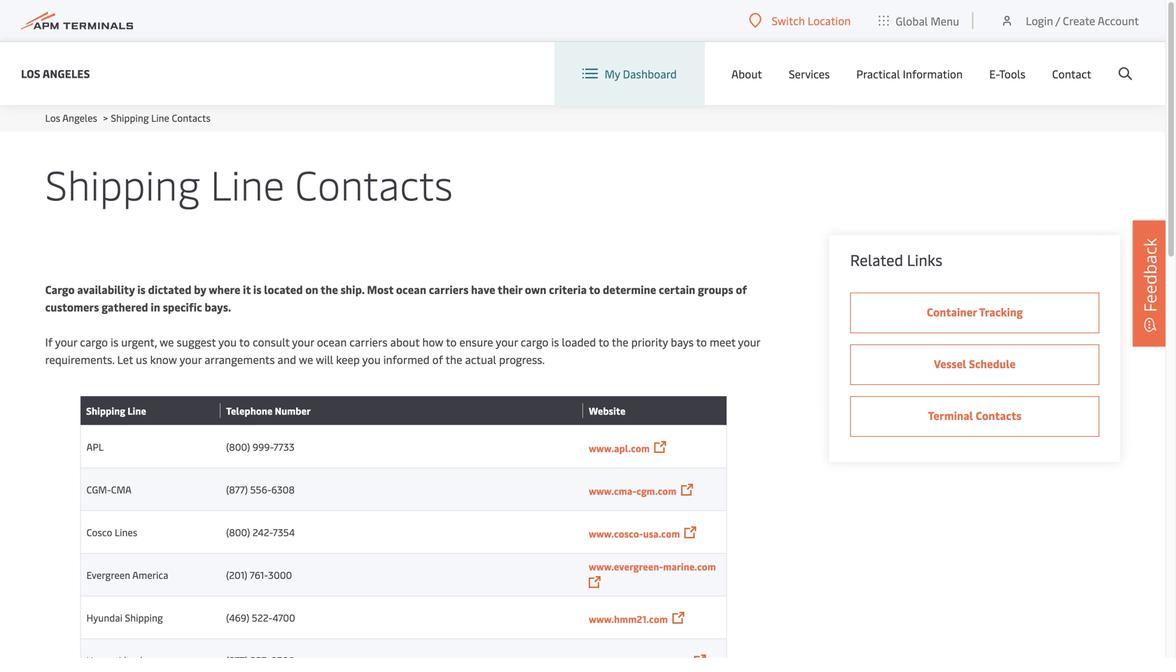 Task type: vqa. For each thing, say whether or not it's contained in the screenshot.
top ocean
yes



Task type: describe. For each thing, give the bounding box(es) containing it.
about button
[[731, 42, 762, 105]]

number
[[275, 404, 311, 417]]

(201)
[[226, 568, 247, 581]]

cgm-
[[86, 483, 111, 496]]

carriers inside if your cargo is urgent, we suggest you to consult your ocean carriers about how to ensure your cargo is loaded to the priority bays to meet your requirements. let us know your arrangements and we will keep you informed of the actual progress.
[[349, 334, 388, 349]]

angeles for los angeles
[[43, 66, 90, 81]]

specific
[[163, 299, 202, 314]]

www.cma-
[[589, 484, 636, 497]]

and
[[278, 352, 296, 367]]

shipping up apl
[[86, 404, 125, 417]]

shipping line contacts
[[45, 156, 453, 211]]

e-tools button
[[989, 42, 1026, 105]]

information
[[903, 66, 963, 81]]

container tracking
[[927, 304, 1023, 319]]

container
[[927, 304, 977, 319]]

cargo
[[45, 282, 75, 297]]

apl
[[86, 440, 104, 453]]

terminal contacts link
[[850, 396, 1099, 437]]

(800) for (800) 999-7733
[[226, 440, 250, 453]]

urgent,
[[121, 334, 157, 349]]

certain
[[659, 282, 695, 297]]

(201) 761-3000
[[226, 568, 292, 581]]

switch location
[[772, 13, 851, 28]]

your up progress.
[[496, 334, 518, 349]]

feedback button
[[1133, 220, 1168, 347]]

www.evergreen-
[[589, 560, 663, 573]]

www.cma-cgm.com
[[589, 484, 677, 497]]

dashboard
[[623, 66, 677, 81]]

is right it
[[253, 282, 261, 297]]

cosco
[[86, 525, 112, 539]]

actual
[[465, 352, 496, 367]]

ship.
[[341, 282, 365, 297]]

is up gathered at top
[[137, 282, 146, 297]]

cgm-cma
[[86, 483, 132, 496]]

global menu
[[896, 13, 959, 28]]

0 horizontal spatial we
[[160, 334, 174, 349]]

evergreen america
[[86, 568, 168, 581]]

www.cosco-usa.com
[[589, 527, 680, 540]]

dictated
[[148, 282, 191, 297]]

is up the let
[[111, 334, 118, 349]]

website
[[589, 404, 626, 417]]

switch location button
[[749, 13, 851, 28]]

customers
[[45, 299, 99, 314]]

login
[[1026, 13, 1053, 28]]

container tracking link
[[850, 293, 1099, 333]]

contacts inside terminal contacts link
[[976, 408, 1022, 423]]

about
[[390, 334, 420, 349]]

1 vertical spatial the
[[612, 334, 629, 349]]

3000
[[268, 568, 292, 581]]

1 horizontal spatial you
[[362, 352, 381, 367]]

services button
[[789, 42, 830, 105]]

lines
[[115, 525, 137, 539]]

0 horizontal spatial contacts
[[172, 111, 211, 124]]

progress.
[[499, 352, 545, 367]]

e-tools
[[989, 66, 1026, 81]]

bays
[[671, 334, 694, 349]]

1 horizontal spatial we
[[299, 352, 313, 367]]

(877) 556-6308
[[226, 483, 295, 496]]

0 horizontal spatial you
[[218, 334, 237, 349]]

meet
[[710, 334, 736, 349]]

will
[[316, 352, 333, 367]]

contact
[[1052, 66, 1091, 81]]

www.evergreen-marine.com
[[589, 560, 716, 573]]

your right if
[[55, 334, 77, 349]]

account
[[1098, 13, 1139, 28]]

most
[[367, 282, 394, 297]]

to right bays on the right bottom
[[696, 334, 707, 349]]

6308
[[271, 483, 295, 496]]

cargo availability is dictated by where it is located on the ship. most ocean carriers have their own criteria to determine certain groups of customers gathered in specific bays.
[[45, 282, 747, 314]]

to right how
[[446, 334, 457, 349]]

practical
[[856, 66, 900, 81]]

schedule
[[969, 356, 1016, 371]]

switch
[[772, 13, 805, 28]]

global
[[896, 13, 928, 28]]

line for shipping line
[[128, 404, 146, 417]]

242-
[[253, 525, 273, 539]]

ensure
[[459, 334, 493, 349]]

ocean inside cargo availability is dictated by where it is located on the ship. most ocean carriers have their own criteria to determine certain groups of customers gathered in specific bays.
[[396, 282, 426, 297]]

menu
[[931, 13, 959, 28]]

shipping down los angeles > shipping line contacts
[[45, 156, 200, 211]]

usa.com
[[643, 527, 680, 540]]

practical information button
[[856, 42, 963, 105]]

their
[[498, 282, 522, 297]]

cgm.com
[[636, 484, 677, 497]]

in
[[151, 299, 160, 314]]

cosco lines
[[86, 525, 137, 539]]

2 vertical spatial the
[[446, 352, 462, 367]]



Task type: locate. For each thing, give the bounding box(es) containing it.
line for shipping line contacts
[[210, 156, 285, 211]]

related links
[[850, 249, 943, 270]]

0 vertical spatial we
[[160, 334, 174, 349]]

gathered
[[102, 299, 148, 314]]

0 vertical spatial contacts
[[172, 111, 211, 124]]

carriers left have
[[429, 282, 469, 297]]

1 horizontal spatial of
[[736, 282, 747, 297]]

1 vertical spatial we
[[299, 352, 313, 367]]

0 horizontal spatial los
[[21, 66, 40, 81]]

arrangements
[[204, 352, 275, 367]]

0 vertical spatial (800)
[[226, 440, 250, 453]]

the left priority
[[612, 334, 629, 349]]

los angeles > shipping line contacts
[[45, 111, 211, 124]]

us
[[136, 352, 147, 367]]

marine.com
[[663, 560, 716, 573]]

0 horizontal spatial ocean
[[317, 334, 347, 349]]

services
[[789, 66, 830, 81]]

we
[[160, 334, 174, 349], [299, 352, 313, 367]]

761-
[[250, 568, 268, 581]]

1 horizontal spatial contacts
[[295, 156, 453, 211]]

2 vertical spatial contacts
[[976, 408, 1022, 423]]

contact button
[[1052, 42, 1091, 105]]

availability
[[77, 282, 135, 297]]

let
[[117, 352, 133, 367]]

0 horizontal spatial line
[[128, 404, 146, 417]]

have
[[471, 282, 495, 297]]

1 horizontal spatial the
[[446, 352, 462, 367]]

of down how
[[432, 352, 443, 367]]

to inside cargo availability is dictated by where it is located on the ship. most ocean carriers have their own criteria to determine certain groups of customers gathered in specific bays.
[[589, 282, 600, 297]]

groups
[[698, 282, 733, 297]]

1 vertical spatial los angeles link
[[45, 111, 97, 124]]

(800) for (800) 242-7354
[[226, 525, 250, 539]]

on
[[305, 282, 318, 297]]

login / create account
[[1026, 13, 1139, 28]]

1 vertical spatial angeles
[[62, 111, 97, 124]]

www.hmm21.com
[[589, 612, 668, 626]]

how
[[422, 334, 443, 349]]

own
[[525, 282, 546, 297]]

global menu button
[[865, 0, 973, 42]]

2 cargo from the left
[[521, 334, 549, 349]]

carriers
[[429, 282, 469, 297], [349, 334, 388, 349]]

the left actual at the bottom left of page
[[446, 352, 462, 367]]

(800)
[[226, 440, 250, 453], [226, 525, 250, 539]]

2 horizontal spatial the
[[612, 334, 629, 349]]

your up and
[[292, 334, 314, 349]]

telephone
[[226, 404, 273, 417]]

>
[[103, 111, 108, 124]]

shipping right hyundai
[[125, 611, 163, 624]]

0 vertical spatial of
[[736, 282, 747, 297]]

criteria
[[549, 282, 587, 297]]

related
[[850, 249, 903, 270]]

vessel schedule link
[[850, 344, 1099, 385]]

556-
[[250, 483, 271, 496]]

cma
[[111, 483, 132, 496]]

0 horizontal spatial carriers
[[349, 334, 388, 349]]

/
[[1056, 13, 1060, 28]]

0 horizontal spatial the
[[321, 282, 338, 297]]

1 (800) from the top
[[226, 440, 250, 453]]

0 vertical spatial line
[[151, 111, 169, 124]]

of right groups
[[736, 282, 747, 297]]

of
[[736, 282, 747, 297], [432, 352, 443, 367]]

my
[[605, 66, 620, 81]]

0 vertical spatial ocean
[[396, 282, 426, 297]]

about
[[731, 66, 762, 81]]

1 vertical spatial of
[[432, 352, 443, 367]]

hyundai shipping
[[86, 611, 163, 624]]

cargo
[[80, 334, 108, 349], [521, 334, 549, 349]]

angeles for los angeles > shipping line contacts
[[62, 111, 97, 124]]

bays.
[[205, 299, 231, 314]]

the inside cargo availability is dictated by where it is located on the ship. most ocean carriers have their own criteria to determine certain groups of customers gathered in specific bays.
[[321, 282, 338, 297]]

feedback
[[1139, 238, 1161, 312]]

ocean up will
[[317, 334, 347, 349]]

where
[[209, 282, 240, 297]]

1 vertical spatial contacts
[[295, 156, 453, 211]]

my dashboard
[[605, 66, 677, 81]]

1 cargo from the left
[[80, 334, 108, 349]]

4700
[[272, 611, 295, 624]]

priority
[[631, 334, 668, 349]]

7354
[[273, 525, 295, 539]]

hyundai
[[86, 611, 123, 624]]

1 horizontal spatial los
[[45, 111, 60, 124]]

of inside cargo availability is dictated by where it is located on the ship. most ocean carriers have their own criteria to determine certain groups of customers gathered in specific bays.
[[736, 282, 747, 297]]

carriers inside cargo availability is dictated by where it is located on the ship. most ocean carriers have their own criteria to determine certain groups of customers gathered in specific bays.
[[429, 282, 469, 297]]

1 horizontal spatial ocean
[[396, 282, 426, 297]]

ocean
[[396, 282, 426, 297], [317, 334, 347, 349]]

0 vertical spatial carriers
[[429, 282, 469, 297]]

7733
[[273, 440, 295, 453]]

cargo up progress.
[[521, 334, 549, 349]]

shipping right >
[[111, 111, 149, 124]]

we left will
[[299, 352, 313, 367]]

0 vertical spatial you
[[218, 334, 237, 349]]

ocean right most
[[396, 282, 426, 297]]

we up know
[[160, 334, 174, 349]]

www.cosco-usa.com link
[[589, 527, 680, 540]]

0 horizontal spatial of
[[432, 352, 443, 367]]

by
[[194, 282, 206, 297]]

los for los angeles > shipping line contacts
[[45, 111, 60, 124]]

is left loaded
[[551, 334, 559, 349]]

if
[[45, 334, 53, 349]]

suggest
[[177, 334, 216, 349]]

angeles
[[43, 66, 90, 81], [62, 111, 97, 124]]

1 horizontal spatial carriers
[[429, 282, 469, 297]]

1 vertical spatial you
[[362, 352, 381, 367]]

0 vertical spatial angeles
[[43, 66, 90, 81]]

(800) left 242-
[[226, 525, 250, 539]]

requirements.
[[45, 352, 114, 367]]

999-
[[253, 440, 273, 453]]

create
[[1063, 13, 1095, 28]]

1 vertical spatial ocean
[[317, 334, 347, 349]]

2 horizontal spatial line
[[210, 156, 285, 211]]

1 vertical spatial (800)
[[226, 525, 250, 539]]

know
[[150, 352, 177, 367]]

2 horizontal spatial contacts
[[976, 408, 1022, 423]]

tracking
[[979, 304, 1023, 319]]

(469)
[[226, 611, 249, 624]]

you right the keep
[[362, 352, 381, 367]]

consult
[[253, 334, 290, 349]]

los for los angeles
[[21, 66, 40, 81]]

www.evergreen-marine.com link
[[589, 560, 716, 573]]

(800) left 999-
[[226, 440, 250, 453]]

(469) 522-4700
[[226, 611, 295, 624]]

keep
[[336, 352, 360, 367]]

your down suggest
[[180, 352, 202, 367]]

telephone number
[[226, 404, 311, 417]]

0 vertical spatial los angeles link
[[21, 65, 90, 82]]

1 vertical spatial line
[[210, 156, 285, 211]]

to up arrangements
[[239, 334, 250, 349]]

0 vertical spatial the
[[321, 282, 338, 297]]

terminal
[[928, 408, 973, 423]]

www.apl.com link
[[589, 441, 650, 455]]

cargo up requirements.
[[80, 334, 108, 349]]

the right on
[[321, 282, 338, 297]]

your right "meet"
[[738, 334, 760, 349]]

0 horizontal spatial cargo
[[80, 334, 108, 349]]

you up arrangements
[[218, 334, 237, 349]]

practical information
[[856, 66, 963, 81]]

carriers up the keep
[[349, 334, 388, 349]]

1 horizontal spatial cargo
[[521, 334, 549, 349]]

informed
[[383, 352, 430, 367]]

location
[[808, 13, 851, 28]]

to right loaded
[[599, 334, 609, 349]]

1 horizontal spatial line
[[151, 111, 169, 124]]

2 vertical spatial line
[[128, 404, 146, 417]]

determine
[[603, 282, 656, 297]]

of inside if your cargo is urgent, we suggest you to consult your ocean carriers about how to ensure your cargo is loaded to the priority bays to meet your requirements. let us know your arrangements and we will keep you informed of the actual progress.
[[432, 352, 443, 367]]

e-
[[989, 66, 999, 81]]

located
[[264, 282, 303, 297]]

ocean inside if your cargo is urgent, we suggest you to consult your ocean carriers about how to ensure your cargo is loaded to the priority bays to meet your requirements. let us know your arrangements and we will keep you informed of the actual progress.
[[317, 334, 347, 349]]

to right 'criteria'
[[589, 282, 600, 297]]

1 vertical spatial los
[[45, 111, 60, 124]]

1 vertical spatial carriers
[[349, 334, 388, 349]]

terminal contacts
[[928, 408, 1022, 423]]

2 (800) from the top
[[226, 525, 250, 539]]

vessel
[[934, 356, 966, 371]]

0 vertical spatial los
[[21, 66, 40, 81]]



